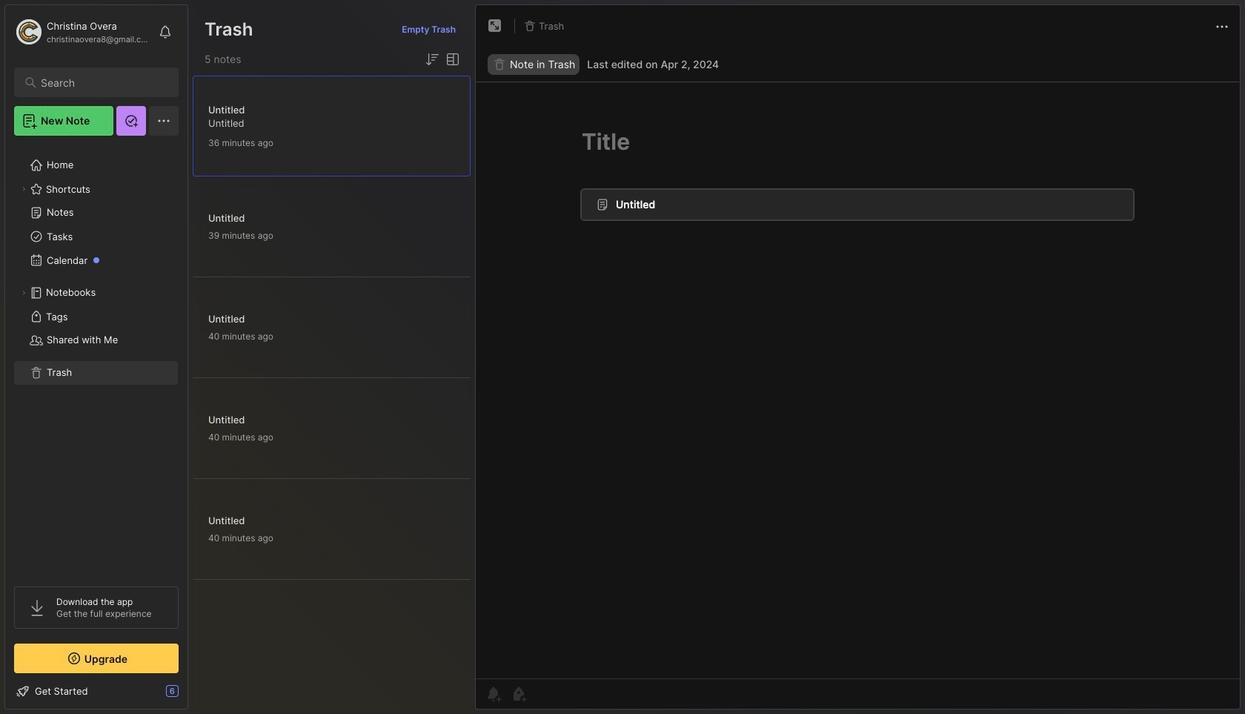 Task type: describe. For each thing, give the bounding box(es) containing it.
Search text field
[[41, 76, 165, 90]]

Help and Learning task checklist field
[[5, 679, 188, 703]]

More actions field
[[1214, 16, 1232, 35]]

Sort options field
[[423, 50, 441, 68]]

tree inside 'main' element
[[5, 145, 188, 573]]

expand note image
[[486, 17, 504, 35]]

View options field
[[441, 50, 462, 68]]

add tag image
[[510, 685, 528, 703]]

main element
[[0, 0, 193, 714]]

Account field
[[14, 17, 151, 47]]

none search field inside 'main' element
[[41, 73, 165, 91]]



Task type: vqa. For each thing, say whether or not it's contained in the screenshot.
Note Window element
yes



Task type: locate. For each thing, give the bounding box(es) containing it.
more actions image
[[1214, 18, 1232, 35]]

click to collapse image
[[187, 687, 198, 704]]

expand notebooks image
[[19, 288, 28, 297]]

note window element
[[475, 4, 1241, 713]]

None search field
[[41, 73, 165, 91]]

Note Editor text field
[[476, 82, 1241, 679]]

tree
[[5, 145, 188, 573]]

add a reminder image
[[485, 685, 503, 703]]



